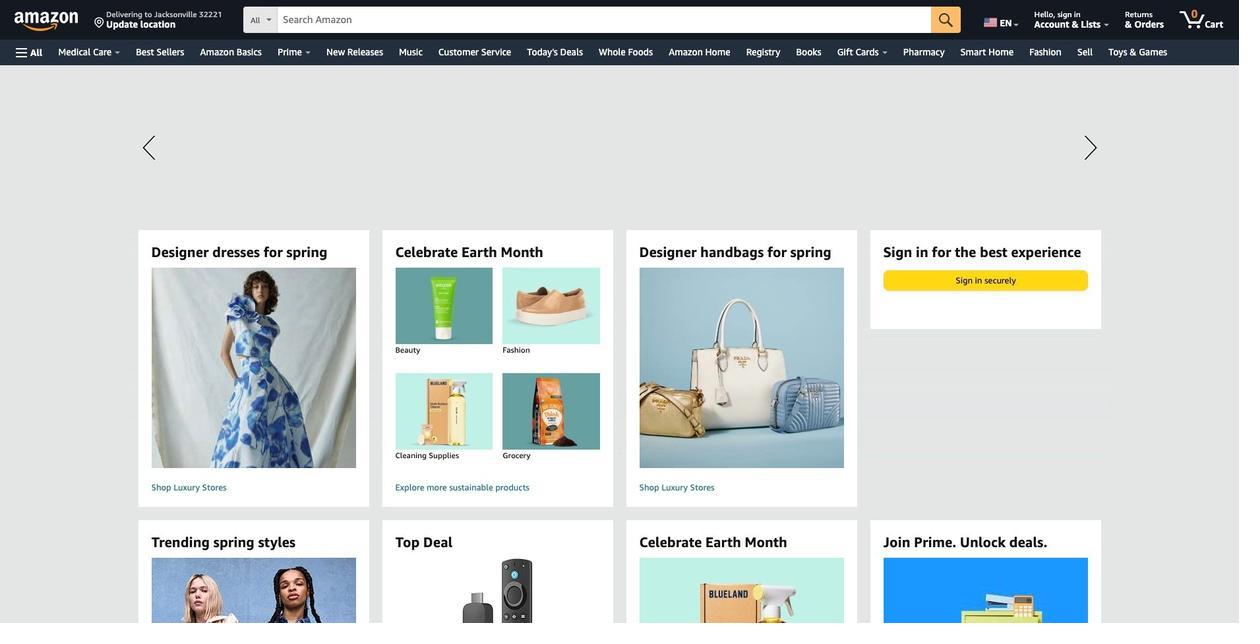 Task type: locate. For each thing, give the bounding box(es) containing it.
None submit
[[932, 7, 961, 33]]

fashion image
[[490, 268, 613, 345]]

beauty image
[[383, 268, 505, 345]]

None search field
[[243, 7, 961, 34]]

grocery image
[[490, 374, 613, 450]]

main content
[[0, 65, 1240, 624]]



Task type: describe. For each thing, give the bounding box(es) containing it.
none submit inside search box
[[932, 7, 961, 33]]

navigation navigation
[[0, 0, 1240, 65]]

cleaning supplies image
[[383, 374, 505, 450]]

amazon image
[[15, 12, 79, 32]]

shop designer dresses for spring. image
[[129, 268, 379, 468]]

Search Amazon text field
[[278, 7, 932, 32]]

fire tv streaming devices (4k & hd) image
[[456, 558, 539, 624]]

shop designer handbags in luxury stores at amazon fashion. image
[[617, 268, 867, 468]]

none search field inside navigation navigation
[[243, 7, 961, 34]]



Task type: vqa. For each thing, say whether or not it's contained in the screenshot.
search box
yes



